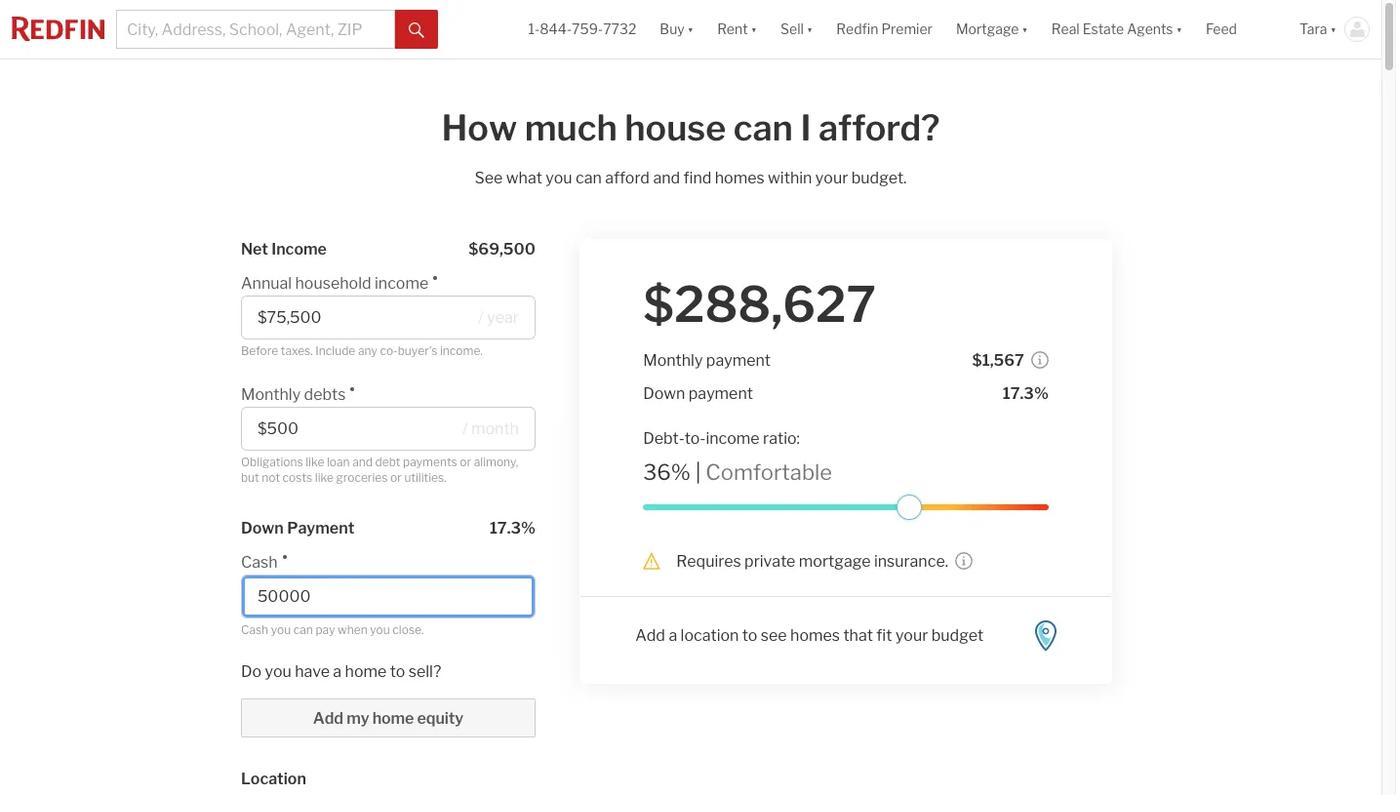 Task type: locate. For each thing, give the bounding box(es) containing it.
▾ right sell
[[807, 21, 813, 37]]

1 vertical spatial home
[[373, 709, 414, 728]]

0 vertical spatial or
[[460, 454, 471, 469]]

loan
[[327, 454, 350, 469]]

add
[[635, 626, 666, 645], [313, 709, 343, 728]]

1 vertical spatial or
[[390, 470, 402, 485]]

like left loan
[[306, 454, 324, 469]]

0 horizontal spatial a
[[333, 663, 342, 681]]

▾ right rent
[[751, 21, 757, 37]]

feed
[[1206, 21, 1237, 37]]

1 vertical spatial like
[[315, 470, 334, 485]]

2 horizontal spatial can
[[734, 106, 793, 149]]

1 vertical spatial cash
[[241, 622, 268, 637]]

0 vertical spatial can
[[734, 106, 793, 149]]

down up the debt-
[[643, 384, 685, 403]]

map push pin image
[[1035, 621, 1057, 652]]

you right what
[[546, 169, 572, 187]]

and left find
[[653, 169, 680, 187]]

4 ▾ from the left
[[1022, 21, 1028, 37]]

add a location to see homes that fit your budget
[[635, 626, 984, 645]]

monthly down before
[[241, 385, 301, 404]]

any
[[358, 343, 378, 358]]

your right within
[[816, 169, 848, 187]]

0 horizontal spatial add
[[313, 709, 343, 728]]

private
[[745, 552, 796, 571]]

have
[[295, 663, 330, 681]]

income
[[272, 240, 327, 259]]

payment up down payment
[[706, 351, 771, 370]]

close.
[[393, 622, 424, 637]]

3 ▾ from the left
[[807, 21, 813, 37]]

you
[[546, 169, 572, 187], [271, 622, 291, 637], [370, 622, 390, 637], [265, 663, 292, 681]]

1 vertical spatial add
[[313, 709, 343, 728]]

cash you can pay when you close.
[[241, 622, 424, 637]]

down down the not
[[241, 519, 284, 537]]

1 vertical spatial your
[[896, 626, 928, 645]]

annual household income. required field. element
[[241, 264, 526, 296]]

debt-
[[643, 429, 685, 448]]

debt-to-income ratio:
[[643, 429, 800, 448]]

1 vertical spatial a
[[333, 663, 342, 681]]

0 vertical spatial /
[[479, 308, 484, 327]]

0 vertical spatial and
[[653, 169, 680, 187]]

annual household income
[[241, 274, 429, 293]]

my
[[347, 709, 369, 728]]

cash inside cash. required field. element
[[241, 553, 278, 571]]

home
[[345, 663, 387, 681], [373, 709, 414, 728]]

monthly up down payment
[[643, 351, 703, 370]]

2 vertical spatial can
[[294, 622, 313, 637]]

1 horizontal spatial /
[[479, 308, 484, 327]]

1 vertical spatial homes
[[791, 626, 840, 645]]

17.3%
[[1003, 384, 1049, 403], [490, 519, 536, 537]]

mortgage ▾ button
[[945, 0, 1040, 59]]

agents
[[1127, 21, 1174, 37]]

real estate agents ▾ link
[[1052, 0, 1183, 59]]

0 horizontal spatial 17.3%
[[490, 519, 536, 537]]

afford?
[[819, 106, 940, 149]]

can
[[734, 106, 793, 149], [576, 169, 602, 187], [294, 622, 313, 637]]

a right have
[[333, 663, 342, 681]]

within
[[768, 169, 812, 187]]

or
[[460, 454, 471, 469], [390, 470, 402, 485]]

1 horizontal spatial income
[[706, 429, 760, 448]]

0 horizontal spatial income
[[375, 274, 429, 293]]

can left the afford
[[576, 169, 602, 187]]

0 horizontal spatial down
[[241, 519, 284, 537]]

cash for cash
[[241, 553, 278, 571]]

cash down down payment
[[241, 553, 278, 571]]

▾ right mortgage
[[1022, 21, 1028, 37]]

income up 36% | comfortable
[[706, 429, 760, 448]]

a
[[669, 626, 677, 645], [333, 663, 342, 681]]

None range field
[[643, 495, 1049, 520]]

844-
[[540, 21, 572, 37]]

1 horizontal spatial 17.3%
[[1003, 384, 1049, 403]]

find
[[684, 169, 712, 187]]

1 horizontal spatial or
[[460, 454, 471, 469]]

1 cash from the top
[[241, 553, 278, 571]]

see what you can afford and find homes within your budget.
[[475, 169, 907, 187]]

0 horizontal spatial monthly
[[241, 385, 301, 404]]

your right fit
[[896, 626, 928, 645]]

monthly inside "monthly debts. required field." element
[[241, 385, 301, 404]]

0 vertical spatial monthly
[[643, 351, 703, 370]]

/ for / month
[[463, 419, 468, 438]]

1 vertical spatial and
[[352, 454, 373, 469]]

/ left year
[[479, 308, 484, 327]]

▾
[[688, 21, 694, 37], [751, 21, 757, 37], [807, 21, 813, 37], [1022, 21, 1028, 37], [1176, 21, 1183, 37], [1331, 21, 1337, 37]]

0 horizontal spatial and
[[352, 454, 373, 469]]

1 vertical spatial can
[[576, 169, 602, 187]]

alimony,
[[474, 454, 518, 469]]

home down when
[[345, 663, 387, 681]]

0 horizontal spatial /
[[463, 419, 468, 438]]

Monthly debts text field
[[258, 419, 457, 438]]

debts
[[304, 385, 346, 404]]

▾ right agents
[[1176, 21, 1183, 37]]

to left sell?
[[390, 663, 405, 681]]

year
[[487, 308, 519, 327]]

real
[[1052, 21, 1080, 37]]

1 ▾ from the left
[[688, 21, 694, 37]]

1 vertical spatial payment
[[689, 384, 753, 403]]

income up annual household income text field
[[375, 274, 429, 293]]

1 horizontal spatial down
[[643, 384, 685, 403]]

like
[[306, 454, 324, 469], [315, 470, 334, 485]]

a left location
[[669, 626, 677, 645]]

0 vertical spatial payment
[[706, 351, 771, 370]]

1 vertical spatial monthly
[[241, 385, 301, 404]]

or down debt
[[390, 470, 402, 485]]

1 vertical spatial 17.3%
[[490, 519, 536, 537]]

▾ for rent ▾
[[751, 21, 757, 37]]

home right my
[[373, 709, 414, 728]]

1 horizontal spatial your
[[896, 626, 928, 645]]

1 horizontal spatial monthly
[[643, 351, 703, 370]]

0 vertical spatial add
[[635, 626, 666, 645]]

1 horizontal spatial add
[[635, 626, 666, 645]]

see
[[475, 169, 503, 187]]

1 vertical spatial /
[[463, 419, 468, 438]]

0 vertical spatial cash
[[241, 553, 278, 571]]

income
[[375, 274, 429, 293], [706, 429, 760, 448]]

costs
[[283, 470, 313, 485]]

2 cash from the top
[[241, 622, 268, 637]]

annual
[[241, 274, 292, 293]]

homes right find
[[715, 169, 765, 187]]

to
[[742, 626, 758, 645], [390, 663, 405, 681]]

home inside button
[[373, 709, 414, 728]]

down payment
[[643, 384, 753, 403]]

1 horizontal spatial to
[[742, 626, 758, 645]]

not
[[262, 470, 280, 485]]

6 ▾ from the left
[[1331, 21, 1337, 37]]

payment
[[706, 351, 771, 370], [689, 384, 753, 403]]

cash up do at the bottom left of page
[[241, 622, 268, 637]]

sell
[[781, 21, 804, 37]]

or left alimony,
[[460, 454, 471, 469]]

budget.
[[852, 169, 907, 187]]

1 vertical spatial income
[[706, 429, 760, 448]]

homes right see at the bottom right of page
[[791, 626, 840, 645]]

redfin
[[837, 21, 879, 37]]

down
[[643, 384, 685, 403], [241, 519, 284, 537]]

0 vertical spatial to
[[742, 626, 758, 645]]

add left location
[[635, 626, 666, 645]]

to left see at the bottom right of page
[[742, 626, 758, 645]]

co-
[[380, 343, 398, 358]]

buy
[[660, 21, 685, 37]]

net income
[[241, 240, 327, 259]]

like down loan
[[315, 470, 334, 485]]

1 vertical spatial down
[[241, 519, 284, 537]]

17.3% down alimony,
[[490, 519, 536, 537]]

0 horizontal spatial homes
[[715, 169, 765, 187]]

City, Address, School, Agent, ZIP search field
[[116, 10, 395, 49]]

cash for cash you can pay when you close.
[[241, 622, 268, 637]]

add left my
[[313, 709, 343, 728]]

cash
[[241, 553, 278, 571], [241, 622, 268, 637]]

0 vertical spatial down
[[643, 384, 685, 403]]

monthly debts. required field. element
[[241, 375, 526, 406]]

rent
[[717, 21, 748, 37]]

buyer's
[[398, 343, 438, 358]]

0 vertical spatial a
[[669, 626, 677, 645]]

obligations like loan and debt payments or alimony, but not costs like groceries or utilities.
[[241, 454, 518, 485]]

/
[[479, 308, 484, 327], [463, 419, 468, 438]]

759-
[[572, 21, 603, 37]]

0 vertical spatial income
[[375, 274, 429, 293]]

17.3% down "$1,567"
[[1003, 384, 1049, 403]]

can left i
[[734, 106, 793, 149]]

can left pay
[[294, 622, 313, 637]]

1 vertical spatial to
[[390, 663, 405, 681]]

payment down monthly payment at the top
[[689, 384, 753, 403]]

monthly debts
[[241, 385, 346, 404]]

▾ right tara
[[1331, 21, 1337, 37]]

0 vertical spatial 17.3%
[[1003, 384, 1049, 403]]

0 horizontal spatial your
[[816, 169, 848, 187]]

debt
[[375, 454, 401, 469]]

0 horizontal spatial or
[[390, 470, 402, 485]]

1-844-759-7732 link
[[528, 21, 637, 37]]

add inside button
[[313, 709, 343, 728]]

mortgage ▾ button
[[956, 0, 1028, 59]]

1 horizontal spatial a
[[669, 626, 677, 645]]

add my home equity button
[[241, 699, 536, 738]]

▾ right buy
[[688, 21, 694, 37]]

how much house can i afford?
[[442, 106, 940, 149]]

2 ▾ from the left
[[751, 21, 757, 37]]

add for add a location to see homes that fit your budget
[[635, 626, 666, 645]]

1 horizontal spatial and
[[653, 169, 680, 187]]

buy ▾
[[660, 21, 694, 37]]

and up the groceries
[[352, 454, 373, 469]]

mortgage
[[956, 21, 1019, 37]]

monthly payment
[[643, 351, 771, 370]]

homes
[[715, 169, 765, 187], [791, 626, 840, 645]]

0 vertical spatial like
[[306, 454, 324, 469]]

down for down payment
[[241, 519, 284, 537]]

monthly
[[643, 351, 703, 370], [241, 385, 301, 404]]

/ left month
[[463, 419, 468, 438]]

1 horizontal spatial can
[[576, 169, 602, 187]]

to-
[[685, 429, 706, 448]]



Task type: describe. For each thing, give the bounding box(es) containing it.
17.3% for down payment
[[490, 519, 536, 537]]

▾ for mortgage ▾
[[1022, 21, 1028, 37]]

income for to-
[[706, 429, 760, 448]]

0 vertical spatial homes
[[715, 169, 765, 187]]

you left pay
[[271, 622, 291, 637]]

▾ for buy ▾
[[688, 21, 694, 37]]

mortgage
[[799, 552, 871, 571]]

5 ▾ from the left
[[1176, 21, 1183, 37]]

groceries
[[336, 470, 388, 485]]

mortgage ▾
[[956, 21, 1028, 37]]

buy ▾ button
[[660, 0, 694, 59]]

do
[[241, 663, 262, 681]]

▾ for sell ▾
[[807, 21, 813, 37]]

requires private mortgage
[[676, 552, 871, 571]]

buy ▾ button
[[648, 0, 706, 59]]

much
[[525, 106, 618, 149]]

fit
[[877, 626, 892, 645]]

sell ▾ button
[[769, 0, 825, 59]]

feed button
[[1194, 0, 1288, 59]]

income.
[[440, 343, 483, 358]]

budget
[[932, 626, 984, 645]]

monthly for monthly debts
[[241, 385, 301, 404]]

$1,567
[[973, 351, 1024, 370]]

monthly for monthly payment
[[643, 351, 703, 370]]

utilities.
[[404, 470, 447, 485]]

equity
[[417, 709, 464, 728]]

but
[[241, 470, 259, 485]]

location
[[681, 626, 739, 645]]

and inside obligations like loan and debt payments or alimony, but not costs like groceries or utilities.
[[352, 454, 373, 469]]

pay
[[316, 622, 335, 637]]

0 horizontal spatial to
[[390, 663, 405, 681]]

i
[[801, 106, 811, 149]]

36% | comfortable
[[643, 459, 833, 485]]

before taxes. include any co-buyer's income.
[[241, 343, 483, 358]]

Annual household income text field
[[258, 308, 471, 327]]

what
[[506, 169, 542, 187]]

payment for monthly payment
[[706, 351, 771, 370]]

tara ▾
[[1300, 21, 1337, 37]]

17.3% for down payment
[[1003, 384, 1049, 403]]

that
[[844, 626, 873, 645]]

add for add my home equity
[[313, 709, 343, 728]]

month
[[471, 419, 519, 438]]

before
[[241, 343, 278, 358]]

/ year
[[479, 308, 519, 327]]

|
[[695, 459, 701, 485]]

0 vertical spatial your
[[816, 169, 848, 187]]

rent ▾ button
[[706, 0, 769, 59]]

taxes.
[[281, 343, 313, 358]]

can for i
[[734, 106, 793, 149]]

payments
[[403, 454, 457, 469]]

payment for down payment
[[689, 384, 753, 403]]

estate
[[1083, 21, 1124, 37]]

/ month
[[463, 419, 519, 438]]

36%
[[643, 459, 691, 485]]

rent ▾ button
[[717, 0, 757, 59]]

down for down payment
[[643, 384, 685, 403]]

net
[[241, 240, 268, 259]]

/ for / year
[[479, 308, 484, 327]]

house
[[625, 106, 726, 149]]

rent ▾
[[717, 21, 757, 37]]

sell?
[[409, 663, 441, 681]]

real estate agents ▾ button
[[1040, 0, 1194, 59]]

location
[[241, 770, 306, 788]]

obligations
[[241, 454, 303, 469]]

1-844-759-7732
[[528, 21, 637, 37]]

sell ▾ button
[[781, 0, 813, 59]]

1-
[[528, 21, 540, 37]]

include
[[316, 343, 356, 358]]

income for household
[[375, 274, 429, 293]]

cash. required field. element
[[241, 543, 526, 574]]

0 vertical spatial home
[[345, 663, 387, 681]]

1 horizontal spatial homes
[[791, 626, 840, 645]]

how
[[442, 106, 517, 149]]

real estate agents ▾
[[1052, 21, 1183, 37]]

premier
[[882, 21, 933, 37]]

can for afford
[[576, 169, 602, 187]]

submit search image
[[409, 22, 424, 38]]

ratio:
[[763, 429, 800, 448]]

▾ for tara ▾
[[1331, 21, 1337, 37]]

add my home equity
[[313, 709, 464, 728]]

7732
[[603, 21, 637, 37]]

sell ▾
[[781, 21, 813, 37]]

0 horizontal spatial can
[[294, 622, 313, 637]]

requires
[[676, 552, 741, 571]]

you right do at the bottom left of page
[[265, 663, 292, 681]]

afford
[[605, 169, 650, 187]]

redfin premier button
[[825, 0, 945, 59]]

redfin premier
[[837, 21, 933, 37]]

when
[[338, 622, 368, 637]]

Cash text field
[[258, 587, 519, 606]]

$288,627
[[643, 275, 876, 334]]

tara
[[1300, 21, 1328, 37]]

household
[[295, 274, 371, 293]]

comfortable
[[706, 459, 833, 485]]

you right when
[[370, 622, 390, 637]]



Task type: vqa. For each thing, say whether or not it's contained in the screenshot.
payment for Down payment
yes



